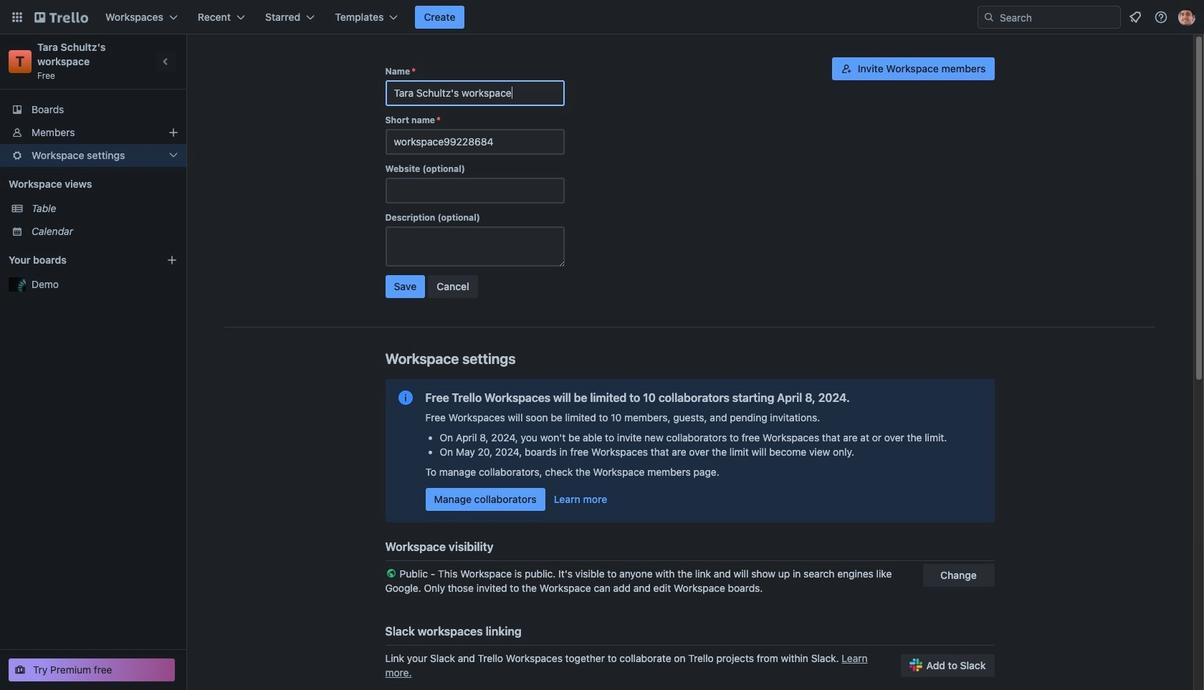 Task type: describe. For each thing, give the bounding box(es) containing it.
open information menu image
[[1154, 10, 1169, 24]]

your boards with 1 items element
[[9, 252, 145, 269]]

workspace navigation collapse icon image
[[156, 52, 176, 72]]

primary element
[[0, 0, 1205, 34]]

Search field
[[978, 6, 1121, 29]]

james peterson (jamespeterson93) image
[[1179, 9, 1196, 26]]

0 notifications image
[[1127, 9, 1144, 26]]



Task type: vqa. For each thing, say whether or not it's contained in the screenshot.
"0 notifications" icon
yes



Task type: locate. For each thing, give the bounding box(es) containing it.
back to home image
[[34, 6, 88, 29]]

search image
[[984, 11, 995, 23]]

organizationdetailform element
[[385, 57, 565, 304]]

add board image
[[166, 255, 178, 266]]

None text field
[[385, 80, 565, 106], [385, 129, 565, 155], [385, 80, 565, 106], [385, 129, 565, 155]]

None text field
[[385, 178, 565, 204], [385, 227, 565, 267], [385, 178, 565, 204], [385, 227, 565, 267]]



